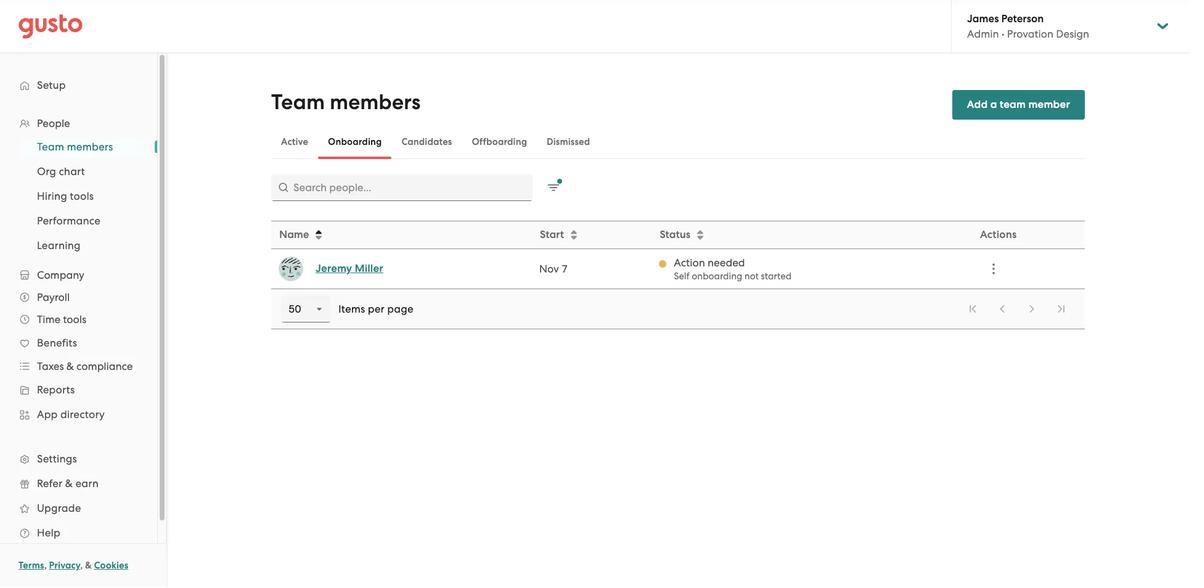 Task type: locate. For each thing, give the bounding box(es) containing it.
0 horizontal spatial team
[[37, 141, 64, 153]]

miller
[[355, 262, 384, 275]]

& left cookies button
[[85, 560, 92, 571]]

started
[[761, 271, 792, 282]]

, left cookies button
[[80, 560, 83, 571]]

benefits
[[37, 337, 77, 349]]

members up the onboarding
[[330, 89, 421, 115]]

members inside team members link
[[67, 141, 113, 153]]

items per page
[[339, 303, 414, 315]]

0 horizontal spatial team members
[[37, 141, 113, 153]]

admin
[[968, 28, 999, 40]]

dismissed
[[547, 136, 590, 147]]

& inside refer & earn link
[[65, 477, 73, 490]]

action needed self onboarding not started
[[674, 257, 792, 282]]

add
[[967, 98, 988, 111]]

,
[[44, 560, 47, 571], [80, 560, 83, 571]]

1 , from the left
[[44, 560, 47, 571]]

action
[[674, 257, 705, 269]]

james peterson admin • provation design
[[968, 12, 1090, 40]]

Search people... field
[[271, 174, 533, 201]]

team members down the people dropdown button at top
[[37, 141, 113, 153]]

reports link
[[12, 379, 145, 401]]

& inside taxes & compliance dropdown button
[[66, 360, 74, 372]]

team members up the onboarding
[[271, 89, 421, 115]]

peterson
[[1002, 12, 1044, 25]]

onboarding button
[[318, 127, 392, 157]]

home image
[[19, 14, 83, 39]]

time tools button
[[12, 308, 145, 331]]

name button
[[272, 222, 531, 248]]

team members inside list
[[37, 141, 113, 153]]

team members tab list
[[271, 125, 1085, 159]]

team inside list
[[37, 141, 64, 153]]

1 vertical spatial team members
[[37, 141, 113, 153]]

active button
[[271, 127, 318, 157]]

hiring tools link
[[22, 185, 145, 207]]

team down people at the top left of page
[[37, 141, 64, 153]]

1 horizontal spatial ,
[[80, 560, 83, 571]]

performance link
[[22, 210, 145, 232]]

2 , from the left
[[80, 560, 83, 571]]

jeremy miller's avatar image
[[279, 257, 303, 281]]

org
[[37, 165, 56, 178]]

onboarding
[[328, 136, 382, 147]]

tools
[[70, 190, 94, 202], [63, 313, 86, 326]]

reports
[[37, 384, 75, 396]]

cookies
[[94, 560, 128, 571]]

list containing people
[[0, 112, 157, 545]]

team up active 'button'
[[271, 89, 325, 115]]

& for compliance
[[66, 360, 74, 372]]

learning link
[[22, 234, 145, 257]]

taxes & compliance
[[37, 360, 133, 372]]

& for earn
[[65, 477, 73, 490]]

hiring tools
[[37, 190, 94, 202]]

help
[[37, 527, 60, 539]]

org chart link
[[22, 160, 145, 183]]

grid
[[271, 221, 1085, 289]]

team
[[1000, 98, 1026, 111]]

candidates
[[402, 136, 452, 147]]

grid containing name
[[271, 221, 1085, 289]]

time
[[37, 313, 60, 326]]

dismissed button
[[537, 127, 600, 157]]

list
[[0, 112, 157, 545], [0, 134, 157, 258], [960, 295, 1075, 323]]

refer & earn
[[37, 477, 99, 490]]

self
[[674, 271, 690, 282]]

members up org chart link
[[67, 141, 113, 153]]

jeremy miller link
[[316, 261, 384, 276]]

0 vertical spatial team members
[[271, 89, 421, 115]]

1 vertical spatial team
[[37, 141, 64, 153]]

•
[[1002, 28, 1005, 40]]

& right taxes
[[66, 360, 74, 372]]

company button
[[12, 264, 145, 286]]

members
[[330, 89, 421, 115], [67, 141, 113, 153]]

a
[[991, 98, 998, 111]]

company
[[37, 269, 84, 281]]

provation
[[1008, 28, 1054, 40]]

list inside page navigation element
[[960, 295, 1075, 323]]

0 vertical spatial members
[[330, 89, 421, 115]]

upgrade
[[37, 502, 81, 514]]

jeremy miller
[[316, 262, 384, 275]]

cookies button
[[94, 558, 128, 573]]

list for page navigation element
[[960, 295, 1075, 323]]

team members
[[271, 89, 421, 115], [37, 141, 113, 153]]

0 horizontal spatial members
[[67, 141, 113, 153]]

new notifications image
[[548, 179, 562, 194]]

candidates button
[[392, 127, 462, 157]]

& left earn
[[65, 477, 73, 490]]

0 vertical spatial tools
[[70, 190, 94, 202]]

refer & earn link
[[12, 472, 145, 495]]

, left 'privacy'
[[44, 560, 47, 571]]

setup
[[37, 79, 66, 91]]

1 vertical spatial &
[[65, 477, 73, 490]]

taxes & compliance button
[[12, 355, 145, 377]]

start button
[[533, 222, 651, 248]]

0 vertical spatial &
[[66, 360, 74, 372]]

tools down org chart link
[[70, 190, 94, 202]]

1 vertical spatial members
[[67, 141, 113, 153]]

team
[[271, 89, 325, 115], [37, 141, 64, 153]]

tools down payroll dropdown button
[[63, 313, 86, 326]]

1 vertical spatial tools
[[63, 313, 86, 326]]

people
[[37, 117, 70, 130]]

0 horizontal spatial ,
[[44, 560, 47, 571]]

hiring
[[37, 190, 67, 202]]

0 vertical spatial team
[[271, 89, 325, 115]]

tools inside 'dropdown button'
[[63, 313, 86, 326]]



Task type: describe. For each thing, give the bounding box(es) containing it.
benefits link
[[12, 332, 145, 354]]

add a team member button
[[953, 90, 1085, 120]]

james
[[968, 12, 999, 25]]

privacy
[[49, 560, 80, 571]]

terms , privacy , & cookies
[[19, 560, 128, 571]]

name
[[279, 228, 309, 241]]

1 horizontal spatial members
[[330, 89, 421, 115]]

app directory link
[[12, 403, 145, 426]]

needed
[[708, 257, 745, 269]]

time tools
[[37, 313, 86, 326]]

nov 7
[[539, 263, 568, 275]]

jeremy
[[316, 262, 352, 275]]

help link
[[12, 522, 145, 544]]

payroll button
[[12, 286, 145, 308]]

payroll
[[37, 291, 70, 303]]

gusto navigation element
[[0, 53, 157, 565]]

performance
[[37, 215, 101, 227]]

active
[[281, 136, 308, 147]]

refer
[[37, 477, 63, 490]]

setup link
[[12, 74, 145, 96]]

design
[[1057, 28, 1090, 40]]

2 vertical spatial &
[[85, 560, 92, 571]]

items
[[339, 303, 365, 315]]

tools for hiring tools
[[70, 190, 94, 202]]

list containing team members
[[0, 134, 157, 258]]

settings
[[37, 453, 77, 465]]

taxes
[[37, 360, 64, 372]]

terms
[[19, 560, 44, 571]]

offboarding button
[[462, 127, 537, 157]]

privacy link
[[49, 560, 80, 571]]

org chart
[[37, 165, 85, 178]]

actions
[[980, 228, 1017, 241]]

app directory
[[37, 408, 105, 421]]

page
[[387, 303, 414, 315]]

settings link
[[12, 448, 145, 470]]

offboarding
[[472, 136, 527, 147]]

earn
[[76, 477, 99, 490]]

tools for time tools
[[63, 313, 86, 326]]

terms link
[[19, 560, 44, 571]]

chart
[[59, 165, 85, 178]]

app
[[37, 408, 58, 421]]

onboarding
[[692, 271, 743, 282]]

list for gusto navigation element
[[0, 112, 157, 545]]

nov
[[539, 263, 559, 275]]

member
[[1029, 98, 1071, 111]]

status
[[660, 228, 691, 241]]

status button
[[653, 222, 972, 248]]

1 horizontal spatial team
[[271, 89, 325, 115]]

per
[[368, 303, 385, 315]]

team members link
[[22, 136, 145, 158]]

page navigation element
[[271, 289, 1085, 329]]

add a team member
[[967, 98, 1071, 111]]

people button
[[12, 112, 145, 134]]

not
[[745, 271, 759, 282]]

compliance
[[77, 360, 133, 372]]

7
[[562, 263, 568, 275]]

directory
[[60, 408, 105, 421]]

1 horizontal spatial team members
[[271, 89, 421, 115]]

start
[[540, 228, 564, 241]]

learning
[[37, 239, 81, 252]]

upgrade link
[[12, 497, 145, 519]]



Task type: vqa. For each thing, say whether or not it's contained in the screenshot.
the rightmost Reports "Link"
no



